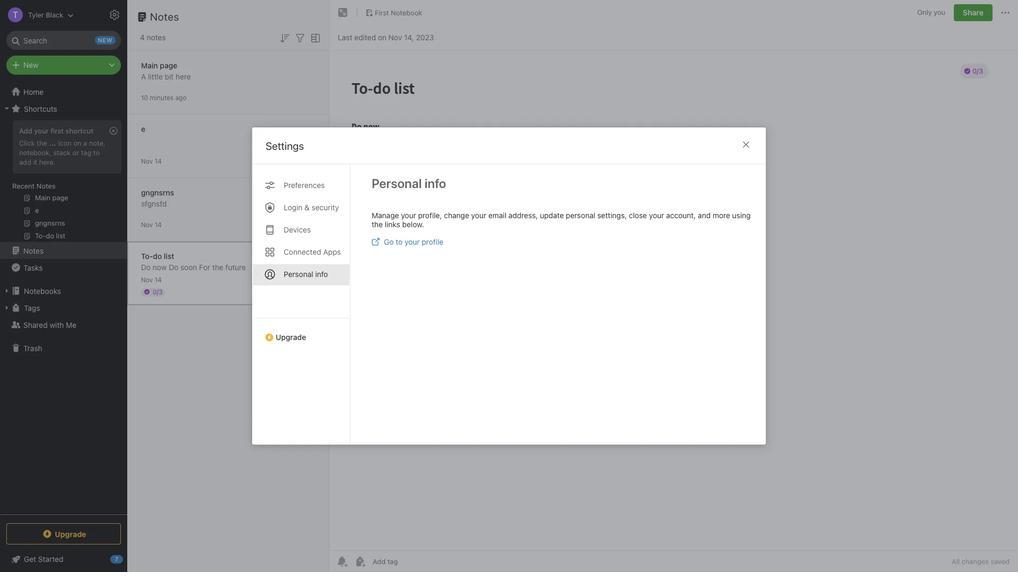 Task type: describe. For each thing, give the bounding box(es) containing it.
go to your profile
[[384, 238, 443, 247]]

to-
[[141, 252, 153, 261]]

...
[[49, 139, 56, 147]]

shared with me link
[[0, 317, 127, 334]]

icon
[[58, 139, 72, 147]]

shortcuts
[[24, 104, 57, 113]]

the inside manage your profile, change your email address, update personal settings, close your account, and more using the links below.
[[372, 220, 383, 229]]

only
[[917, 8, 932, 17]]

notebooks
[[24, 287, 61, 296]]

0 vertical spatial upgrade button
[[252, 318, 350, 346]]

page
[[160, 61, 177, 70]]

gngnsrns
[[141, 188, 174, 197]]

little
[[148, 72, 163, 81]]

first
[[51, 127, 64, 135]]

your right close in the top right of the page
[[649, 211, 664, 220]]

future
[[225, 263, 246, 272]]

apps
[[323, 248, 341, 257]]

expand notebooks image
[[3, 287, 11, 295]]

stack
[[53, 148, 71, 157]]

0/3
[[153, 288, 163, 296]]

notes inside notes link
[[23, 246, 44, 255]]

first
[[375, 8, 389, 17]]

nov 14 for e
[[141, 157, 162, 165]]

all changes saved
[[952, 558, 1010, 566]]

your down below.
[[405, 238, 420, 247]]

2023
[[416, 33, 434, 42]]

Note Editor text field
[[329, 51, 1018, 551]]

14 for e
[[155, 157, 162, 165]]

login & security
[[284, 203, 339, 212]]

shared with me
[[23, 321, 76, 330]]

do now do soon for the future
[[141, 263, 246, 272]]

edited
[[354, 33, 376, 42]]

2 do from the left
[[169, 263, 178, 272]]

here.
[[39, 158, 55, 166]]

1 vertical spatial upgrade
[[55, 530, 86, 539]]

with
[[50, 321, 64, 330]]

notebooks link
[[0, 283, 127, 300]]

settings
[[266, 140, 304, 152]]

bit
[[165, 72, 174, 81]]

1 horizontal spatial to
[[396, 238, 403, 247]]

links
[[385, 220, 400, 229]]

icon on a note, notebook, stack or tag to add it here.
[[19, 139, 105, 166]]

last edited on nov 14, 2023
[[338, 33, 434, 42]]

soon
[[180, 263, 197, 272]]

notes inside note list element
[[150, 11, 179, 23]]

devices
[[284, 225, 311, 234]]

personal
[[566, 211, 595, 220]]

main
[[141, 61, 158, 70]]

3 nov 14 from the top
[[141, 276, 162, 284]]

you
[[934, 8, 945, 17]]

4
[[140, 33, 145, 42]]

here
[[176, 72, 191, 81]]

nov up 0/3
[[141, 276, 153, 284]]

nov down e
[[141, 157, 153, 165]]

your left the email
[[471, 211, 486, 220]]

tasks button
[[0, 259, 127, 276]]

address,
[[508, 211, 538, 220]]

it
[[33, 158, 37, 166]]

the inside tree
[[37, 139, 47, 147]]

profile,
[[418, 211, 442, 220]]

shortcut
[[66, 127, 93, 135]]

a little bit here
[[141, 72, 191, 81]]

tree containing home
[[0, 83, 127, 514]]

minutes
[[150, 94, 174, 102]]

0 vertical spatial upgrade
[[276, 333, 306, 342]]

gngnsrns sfgnsfd
[[141, 188, 174, 208]]

3 14 from the top
[[155, 276, 162, 284]]

only you
[[917, 8, 945, 17]]

me
[[66, 321, 76, 330]]

do
[[153, 252, 162, 261]]

home link
[[0, 83, 127, 100]]

nov inside note window element
[[388, 33, 402, 42]]

close
[[629, 211, 647, 220]]

tags button
[[0, 300, 127, 317]]

1 horizontal spatial personal info
[[372, 176, 446, 191]]

last
[[338, 33, 352, 42]]

or
[[72, 148, 79, 157]]

nov 14 for gngnsrns
[[141, 221, 162, 229]]

add a reminder image
[[336, 556, 348, 568]]

connected
[[284, 248, 321, 257]]

first notebook
[[375, 8, 422, 17]]

&
[[304, 203, 310, 212]]

note,
[[89, 139, 105, 147]]

tab list containing preferences
[[252, 164, 350, 445]]

0 horizontal spatial personal
[[284, 270, 313, 279]]



Task type: locate. For each thing, give the bounding box(es) containing it.
0 vertical spatial on
[[378, 33, 386, 42]]

0 horizontal spatial info
[[315, 270, 328, 279]]

1 horizontal spatial on
[[378, 33, 386, 42]]

first notebook button
[[362, 5, 426, 20]]

notes
[[147, 33, 166, 42]]

do down list
[[169, 263, 178, 272]]

do
[[141, 263, 151, 272], [169, 263, 178, 272]]

nov 14 up gngnsrns on the top left
[[141, 157, 162, 165]]

1 vertical spatial to
[[396, 238, 403, 247]]

the
[[37, 139, 47, 147], [372, 220, 383, 229], [212, 263, 223, 272]]

1 do from the left
[[141, 263, 151, 272]]

trash
[[23, 344, 42, 353]]

tasks
[[23, 263, 43, 272]]

email
[[488, 211, 506, 220]]

expand tags image
[[3, 304, 11, 312]]

your up click the ...
[[34, 127, 49, 135]]

on left a
[[73, 139, 81, 147]]

new
[[23, 60, 39, 69]]

login
[[284, 203, 302, 212]]

1 horizontal spatial info
[[425, 176, 446, 191]]

manage your profile, change your email address, update personal settings, close your account, and more using the links below.
[[372, 211, 751, 229]]

2 vertical spatial the
[[212, 263, 223, 272]]

2 vertical spatial nov 14
[[141, 276, 162, 284]]

do down to-
[[141, 263, 151, 272]]

14 up gngnsrns on the top left
[[155, 157, 162, 165]]

click the ...
[[19, 139, 56, 147]]

1 vertical spatial nov 14
[[141, 221, 162, 229]]

personal info up profile,
[[372, 176, 446, 191]]

sfgnsfd
[[141, 199, 167, 208]]

1 horizontal spatial the
[[212, 263, 223, 272]]

1 vertical spatial personal info
[[284, 270, 328, 279]]

add your first shortcut
[[19, 127, 93, 135]]

update
[[540, 211, 564, 220]]

personal up manage on the left of the page
[[372, 176, 422, 191]]

upgrade button
[[252, 318, 350, 346], [6, 524, 121, 545]]

0 vertical spatial info
[[425, 176, 446, 191]]

1 vertical spatial the
[[372, 220, 383, 229]]

group containing add your first shortcut
[[0, 117, 127, 247]]

0 horizontal spatial upgrade button
[[6, 524, 121, 545]]

profile
[[422, 238, 443, 247]]

2 horizontal spatial the
[[372, 220, 383, 229]]

and
[[698, 211, 711, 220]]

expand note image
[[337, 6, 349, 19]]

14 down sfgnsfd
[[155, 221, 162, 229]]

note window element
[[329, 0, 1018, 573]]

1 horizontal spatial do
[[169, 263, 178, 272]]

1 vertical spatial notes
[[37, 182, 56, 190]]

0 horizontal spatial the
[[37, 139, 47, 147]]

manage
[[372, 211, 399, 220]]

personal info down connected
[[284, 270, 328, 279]]

to inside icon on a note, notebook, stack or tag to add it here.
[[93, 148, 100, 157]]

14 for gngnsrns
[[155, 221, 162, 229]]

0 vertical spatial to
[[93, 148, 100, 157]]

the left links
[[372, 220, 383, 229]]

1 vertical spatial on
[[73, 139, 81, 147]]

notes up notes
[[150, 11, 179, 23]]

all
[[952, 558, 960, 566]]

add
[[19, 127, 32, 135]]

1 nov 14 from the top
[[141, 157, 162, 165]]

nov 14
[[141, 157, 162, 165], [141, 221, 162, 229], [141, 276, 162, 284]]

tab list
[[252, 164, 350, 445]]

ago
[[175, 94, 186, 102]]

saved
[[991, 558, 1010, 566]]

a
[[83, 139, 87, 147]]

4 notes
[[140, 33, 166, 42]]

go
[[384, 238, 394, 247]]

notebook
[[391, 8, 422, 17]]

for
[[199, 263, 210, 272]]

None search field
[[14, 31, 113, 50]]

info down connected apps
[[315, 270, 328, 279]]

nov 14 up 0/3
[[141, 276, 162, 284]]

your
[[34, 127, 49, 135], [401, 211, 416, 220], [471, 211, 486, 220], [649, 211, 664, 220], [405, 238, 420, 247]]

group
[[0, 117, 127, 247]]

the right for
[[212, 263, 223, 272]]

new button
[[6, 56, 121, 75]]

nov left 14, at the left top
[[388, 33, 402, 42]]

nov down sfgnsfd
[[141, 221, 153, 229]]

click
[[19, 139, 35, 147]]

to-do list
[[141, 252, 174, 261]]

on inside icon on a note, notebook, stack or tag to add it here.
[[73, 139, 81, 147]]

nov 14 down sfgnsfd
[[141, 221, 162, 229]]

notes right the recent
[[37, 182, 56, 190]]

0 vertical spatial nov 14
[[141, 157, 162, 165]]

1 vertical spatial info
[[315, 270, 328, 279]]

1 14 from the top
[[155, 157, 162, 165]]

recent
[[12, 182, 35, 190]]

settings image
[[108, 8, 121, 21]]

to
[[93, 148, 100, 157], [396, 238, 403, 247]]

1 horizontal spatial upgrade button
[[252, 318, 350, 346]]

0 vertical spatial personal
[[372, 176, 422, 191]]

0 vertical spatial the
[[37, 139, 47, 147]]

info up profile,
[[425, 176, 446, 191]]

shortcuts button
[[0, 100, 127, 117]]

share
[[963, 8, 984, 17]]

tag
[[81, 148, 91, 157]]

0 horizontal spatial do
[[141, 263, 151, 272]]

1 vertical spatial upgrade button
[[6, 524, 121, 545]]

0 horizontal spatial to
[[93, 148, 100, 157]]

more
[[713, 211, 730, 220]]

change
[[444, 211, 469, 220]]

Search text field
[[14, 31, 113, 50]]

note list element
[[127, 0, 329, 573]]

to down note, at top
[[93, 148, 100, 157]]

now
[[153, 263, 167, 272]]

below.
[[402, 220, 424, 229]]

changes
[[962, 558, 989, 566]]

share button
[[954, 4, 993, 21]]

notes link
[[0, 242, 127, 259]]

2 nov 14 from the top
[[141, 221, 162, 229]]

your inside tree
[[34, 127, 49, 135]]

list
[[164, 252, 174, 261]]

1 vertical spatial 14
[[155, 221, 162, 229]]

info
[[425, 176, 446, 191], [315, 270, 328, 279]]

security
[[312, 203, 339, 212]]

the left ...
[[37, 139, 47, 147]]

group inside tree
[[0, 117, 127, 247]]

close image
[[740, 138, 752, 151]]

on right edited
[[378, 33, 386, 42]]

shared
[[23, 321, 48, 330]]

on inside note window element
[[378, 33, 386, 42]]

0 vertical spatial 14
[[155, 157, 162, 165]]

go to your profile button
[[372, 238, 443, 247]]

0 vertical spatial notes
[[150, 11, 179, 23]]

2 vertical spatial 14
[[155, 276, 162, 284]]

to right go
[[396, 238, 403, 247]]

1 horizontal spatial personal
[[372, 176, 422, 191]]

0 horizontal spatial on
[[73, 139, 81, 147]]

personal info
[[372, 176, 446, 191], [284, 270, 328, 279]]

notes up tasks
[[23, 246, 44, 255]]

recent notes
[[12, 182, 56, 190]]

e
[[141, 124, 145, 133]]

trash link
[[0, 340, 127, 357]]

using
[[732, 211, 751, 220]]

1 vertical spatial personal
[[284, 270, 313, 279]]

2 vertical spatial notes
[[23, 246, 44, 255]]

2 14 from the top
[[155, 221, 162, 229]]

the inside note list element
[[212, 263, 223, 272]]

add
[[19, 158, 31, 166]]

tags
[[24, 304, 40, 313]]

10 minutes ago
[[141, 94, 186, 102]]

add tag image
[[354, 556, 366, 568]]

14 up 0/3
[[155, 276, 162, 284]]

your right links
[[401, 211, 416, 220]]

personal
[[372, 176, 422, 191], [284, 270, 313, 279]]

0 vertical spatial personal info
[[372, 176, 446, 191]]

0 horizontal spatial upgrade
[[55, 530, 86, 539]]

0 horizontal spatial personal info
[[284, 270, 328, 279]]

14,
[[404, 33, 414, 42]]

personal down connected
[[284, 270, 313, 279]]

1 horizontal spatial upgrade
[[276, 333, 306, 342]]

main page
[[141, 61, 177, 70]]

nov
[[388, 33, 402, 42], [141, 157, 153, 165], [141, 221, 153, 229], [141, 276, 153, 284]]

10
[[141, 94, 148, 102]]

home
[[23, 87, 44, 96]]

tree
[[0, 83, 127, 514]]

account,
[[666, 211, 696, 220]]

settings,
[[597, 211, 627, 220]]

notebook,
[[19, 148, 51, 157]]



Task type: vqa. For each thing, say whether or not it's contained in the screenshot.
2nd Tab
no



